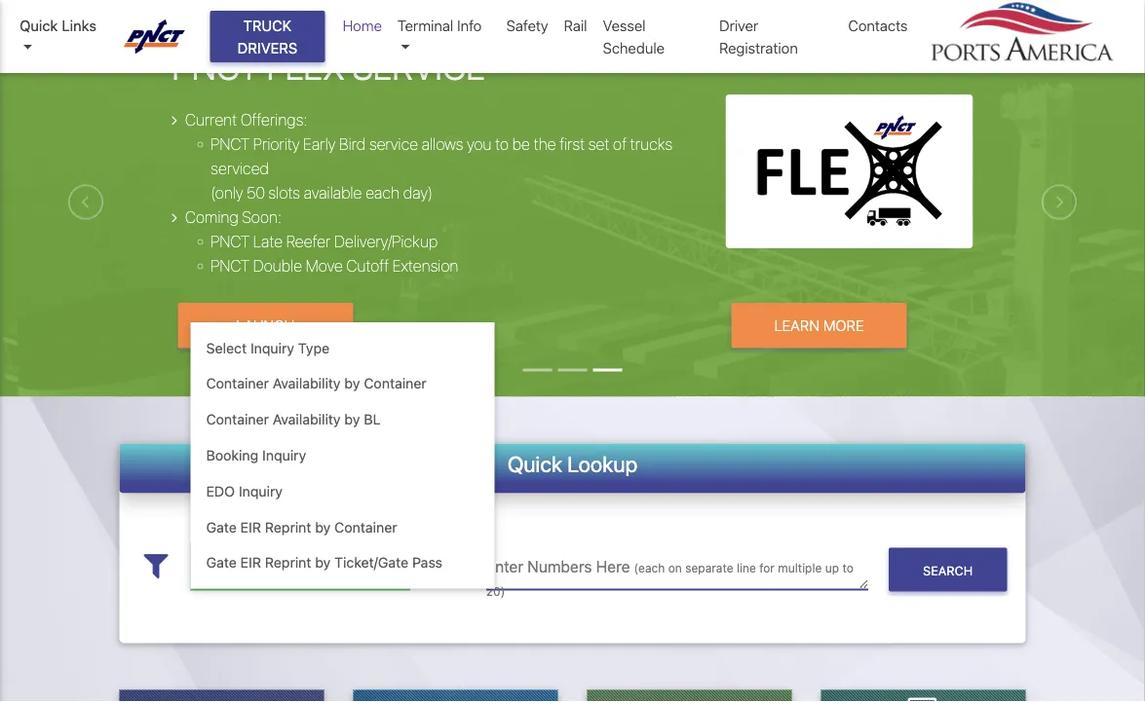 Task type: vqa. For each thing, say whether or not it's contained in the screenshot.
to within (each on separate line for multiple up to 20)
yes



Task type: locate. For each thing, give the bounding box(es) containing it.
separate
[[686, 562, 734, 575]]

each
[[366, 184, 400, 202]]

eir down gate eir reprint by container
[[241, 555, 261, 572]]

angle right image
[[172, 113, 177, 128], [172, 210, 177, 226]]

to inside current offerings: pnct priority early bird service allows you to be the first set of trucks serviced (only 50 slots available each day)
[[495, 135, 509, 154]]

multiple
[[778, 562, 822, 575]]

1 vertical spatial eir
[[241, 555, 261, 572]]

1 reprint from the top
[[265, 520, 311, 536]]

inquiry for edo
[[239, 484, 283, 500]]

here
[[596, 558, 630, 576]]

to left be
[[495, 135, 509, 154]]

service
[[352, 46, 486, 88]]

info
[[457, 17, 482, 34]]

container up ticket/gate at the bottom of page
[[335, 520, 397, 536]]

0 horizontal spatial to
[[495, 135, 509, 154]]

eir down edo inquiry
[[241, 520, 261, 536]]

by up container availability by bl at the bottom left of page
[[345, 376, 360, 393]]

alert
[[0, 0, 1146, 8]]

availability down container availability by container
[[273, 412, 341, 428]]

None text field
[[191, 543, 410, 591]]

0 vertical spatial availability
[[273, 376, 341, 393]]

0 vertical spatial reprint
[[265, 520, 311, 536]]

to inside (each on separate line for multiple up to 20)
[[843, 562, 854, 575]]

1 vertical spatial angle right image
[[172, 210, 177, 226]]

angle right image left current on the top of page
[[172, 113, 177, 128]]

None text field
[[486, 543, 869, 591]]

first
[[560, 135, 585, 154]]

safety
[[507, 17, 549, 34]]

bl
[[364, 412, 381, 428]]

lookup
[[568, 452, 638, 478]]

allows
[[422, 135, 464, 154]]

container up bl
[[364, 376, 427, 393]]

1 availability from the top
[[273, 376, 341, 393]]

enter numbers here
[[486, 558, 634, 576]]

2 gate from the top
[[206, 555, 237, 572]]

0 vertical spatial to
[[495, 135, 509, 154]]

angle right image for coming
[[172, 210, 177, 226]]

of
[[613, 135, 627, 154]]

slots
[[269, 184, 300, 202]]

vessel schedule
[[603, 17, 665, 56]]

eir for gate eir reprint by ticket/gate pass
[[241, 555, 261, 572]]

pnct
[[172, 46, 259, 88], [211, 135, 250, 154], [211, 233, 250, 251], [211, 257, 250, 276]]

0 vertical spatial quick
[[19, 17, 58, 34]]

to
[[495, 135, 509, 154], [843, 562, 854, 575]]

1 vertical spatial to
[[843, 562, 854, 575]]

early
[[303, 135, 336, 154]]

2 angle right image from the top
[[172, 210, 177, 226]]

0 vertical spatial gate
[[206, 520, 237, 536]]

learn
[[775, 318, 820, 335]]

flexible service image
[[0, 8, 1146, 507]]

1 gate from the top
[[206, 520, 237, 536]]

rail link
[[556, 7, 595, 44]]

move
[[306, 257, 343, 276]]

cutoff
[[347, 257, 389, 276]]

inquiry
[[251, 340, 294, 357], [262, 448, 306, 464], [239, 484, 283, 500]]

2 vertical spatial inquiry
[[239, 484, 283, 500]]

terminal info
[[398, 17, 482, 34]]

reprint for container
[[265, 520, 311, 536]]

0 vertical spatial eir
[[241, 520, 261, 536]]

20)
[[486, 585, 505, 599]]

search
[[923, 564, 973, 579]]

links
[[62, 17, 96, 34]]

double
[[253, 257, 302, 276]]

schedule
[[603, 39, 665, 56]]

quick left links
[[19, 17, 58, 34]]

by left bl
[[345, 412, 360, 428]]

booking inquiry
[[206, 448, 306, 464]]

truck
[[243, 17, 292, 34]]

0 vertical spatial angle right image
[[172, 113, 177, 128]]

0 vertical spatial inquiry
[[251, 340, 294, 357]]

bird
[[339, 135, 366, 154]]

inquiry for select
[[251, 340, 294, 357]]

reprint up gate eir reprint by ticket/gate pass
[[265, 520, 311, 536]]

availability down type
[[273, 376, 341, 393]]

1 horizontal spatial to
[[843, 562, 854, 575]]

contacts
[[849, 17, 908, 34]]

1 vertical spatial quick
[[508, 452, 563, 478]]

to right up
[[843, 562, 854, 575]]

edo
[[206, 484, 235, 500]]

quick
[[19, 17, 58, 34], [508, 452, 563, 478]]

home
[[343, 17, 382, 34]]

inquiry down launch
[[251, 340, 294, 357]]

terminal info link
[[390, 7, 499, 66]]

gate eir reprint by container
[[206, 520, 397, 536]]

2 availability from the top
[[273, 412, 341, 428]]

pnct up current on the top of page
[[172, 46, 259, 88]]

delivery/pickup
[[334, 233, 438, 251]]

angle right image for current
[[172, 113, 177, 128]]

eir
[[241, 520, 261, 536], [241, 555, 261, 572]]

inquiry down booking inquiry
[[239, 484, 283, 500]]

priority
[[253, 135, 300, 154]]

inquiry down container availability by bl at the bottom left of page
[[262, 448, 306, 464]]

quick left lookup
[[508, 452, 563, 478]]

pnct inside current offerings: pnct priority early bird service allows you to be the first set of trucks serviced (only 50 slots available each day)
[[211, 135, 250, 154]]

1 eir from the top
[[241, 520, 261, 536]]

1 vertical spatial availability
[[273, 412, 341, 428]]

2 eir from the top
[[241, 555, 261, 572]]

reprint down gate eir reprint by container
[[265, 555, 311, 572]]

container
[[206, 376, 269, 393], [364, 376, 427, 393], [206, 412, 269, 428], [335, 520, 397, 536]]

1 vertical spatial gate
[[206, 555, 237, 572]]

container up booking
[[206, 412, 269, 428]]

0 horizontal spatial quick
[[19, 17, 58, 34]]

pnct up serviced
[[211, 135, 250, 154]]

quick for quick lookup
[[508, 452, 563, 478]]

1 vertical spatial reprint
[[265, 555, 311, 572]]

ticket/gate
[[335, 555, 409, 572]]

1 vertical spatial inquiry
[[262, 448, 306, 464]]

availability for bl
[[273, 412, 341, 428]]

1 angle right image from the top
[[172, 113, 177, 128]]

flex
[[267, 46, 345, 88]]

numbers
[[528, 558, 592, 576]]

up
[[825, 562, 839, 575]]

driver
[[720, 17, 759, 34]]

angle right image left coming
[[172, 210, 177, 226]]

2 reprint from the top
[[265, 555, 311, 572]]

1 horizontal spatial quick
[[508, 452, 563, 478]]

be
[[512, 135, 530, 154]]

availability
[[273, 376, 341, 393], [273, 412, 341, 428]]

rail
[[564, 17, 588, 34]]

reprint
[[265, 520, 311, 536], [265, 555, 311, 572]]

safety link
[[499, 7, 556, 44]]

container down select at the left of page
[[206, 376, 269, 393]]



Task type: describe. For each thing, give the bounding box(es) containing it.
offerings:
[[241, 111, 307, 129]]

current
[[185, 111, 237, 129]]

inquiry for booking
[[262, 448, 306, 464]]

booking
[[206, 448, 259, 464]]

serviced
[[211, 159, 269, 178]]

driver registration
[[720, 17, 798, 56]]

quick for quick links
[[19, 17, 58, 34]]

on
[[669, 562, 682, 575]]

drivers
[[238, 39, 298, 56]]

search button
[[889, 549, 1008, 593]]

quick links
[[19, 17, 96, 34]]

quick lookup
[[508, 452, 638, 478]]

current offerings: pnct priority early bird service allows you to be the first set of trucks serviced (only 50 slots available each day)
[[185, 111, 673, 202]]

day)
[[403, 184, 433, 202]]

pnct left double
[[211, 257, 250, 276]]

by down gate eir reprint by container
[[315, 555, 331, 572]]

quick links link
[[19, 15, 105, 58]]

registration
[[720, 39, 798, 56]]

driver registration link
[[712, 7, 841, 66]]

set
[[589, 135, 610, 154]]

availability for container
[[273, 376, 341, 393]]

vessel schedule link
[[595, 7, 712, 66]]

container availability by bl
[[206, 412, 381, 428]]

enter
[[486, 558, 524, 576]]

late
[[253, 233, 283, 251]]

reefer
[[286, 233, 331, 251]]

edo inquiry
[[206, 484, 283, 500]]

select inquiry type
[[206, 340, 330, 357]]

trucks
[[630, 135, 673, 154]]

launch
[[236, 318, 295, 335]]

home link
[[335, 7, 390, 44]]

learn more
[[775, 318, 864, 335]]

(each on separate line for multiple up to 20)
[[486, 562, 854, 599]]

coming soon: pnct late reefer delivery/pickup pnct double move cutoff extension
[[185, 208, 459, 276]]

more
[[824, 318, 864, 335]]

the
[[534, 135, 556, 154]]

50
[[247, 184, 265, 202]]

(each
[[634, 562, 665, 575]]

container availability by container
[[206, 376, 427, 393]]

gate for gate eir reprint by ticket/gate pass
[[206, 555, 237, 572]]

launch button
[[178, 304, 353, 349]]

pnct flex service
[[172, 46, 486, 88]]

truck drivers link
[[210, 11, 325, 62]]

terminal
[[398, 17, 454, 34]]

type
[[298, 340, 330, 357]]

gate eir reprint by ticket/gate pass
[[206, 555, 443, 572]]

extension
[[393, 257, 459, 276]]

pnct down coming
[[211, 233, 250, 251]]

line
[[737, 562, 756, 575]]

learn more link
[[732, 304, 907, 349]]

(only
[[211, 184, 243, 202]]

for
[[760, 562, 775, 575]]

truck drivers
[[238, 17, 298, 56]]

you
[[467, 135, 492, 154]]

vessel
[[603, 17, 646, 34]]

by up gate eir reprint by ticket/gate pass
[[315, 520, 331, 536]]

eir for gate eir reprint by container
[[241, 520, 261, 536]]

available
[[304, 184, 362, 202]]

coming
[[185, 208, 239, 227]]

pass
[[412, 555, 443, 572]]

reprint for ticket/gate
[[265, 555, 311, 572]]

▼
[[401, 561, 410, 574]]

gate for gate eir reprint by container
[[206, 520, 237, 536]]

select
[[206, 340, 247, 357]]

service
[[369, 135, 418, 154]]

contacts link
[[841, 7, 916, 44]]

soon:
[[242, 208, 282, 227]]



